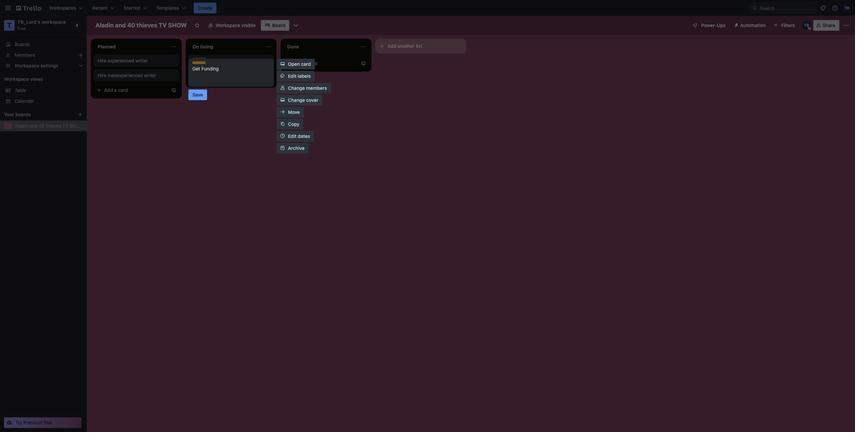 Task type: describe. For each thing, give the bounding box(es) containing it.
copy button
[[277, 119, 304, 130]]

list
[[416, 43, 423, 49]]

labels
[[298, 73, 311, 79]]

workspace visible button
[[204, 20, 260, 31]]

open
[[288, 61, 300, 67]]

your boards with 1 items element
[[4, 111, 68, 119]]

create
[[198, 5, 213, 11]]

1 vertical spatial tv
[[62, 123, 68, 129]]

boards link
[[0, 39, 87, 50]]

card down inexexperienced
[[118, 87, 128, 93]]

edit dates button
[[277, 131, 314, 142]]

table link
[[15, 87, 83, 94]]

card up labels
[[308, 60, 318, 66]]

0 horizontal spatial add
[[104, 87, 113, 93]]

1 vertical spatial a
[[114, 87, 117, 93]]

1 color: yellow, title: "less than $25m" element from the top
[[192, 57, 206, 60]]

members
[[15, 52, 35, 58]]

boards
[[15, 112, 31, 117]]

0 vertical spatial add a card button
[[283, 58, 358, 69]]

edit for edit labels
[[288, 73, 297, 79]]

views
[[30, 76, 43, 82]]

aladin inside 'board name' text box
[[96, 22, 114, 29]]

40 inside 'board name' text box
[[127, 22, 135, 29]]

0 vertical spatial a
[[304, 60, 307, 66]]

1 vertical spatial show
[[70, 123, 84, 129]]

archive button
[[277, 143, 309, 154]]

tb_lord's workspace link
[[17, 19, 66, 25]]

ups
[[717, 22, 726, 28]]

power-
[[702, 22, 717, 28]]

Board name text field
[[92, 20, 190, 31]]

change members
[[288, 85, 327, 91]]

experienced
[[108, 58, 134, 63]]

aladin and 40 thieves tv show link
[[15, 123, 84, 129]]

move
[[288, 109, 300, 115]]

automation button
[[731, 20, 770, 31]]

get
[[192, 62, 200, 68]]

show menu image
[[843, 22, 850, 29]]

2 color: yellow, title: "less than $25m" element from the top
[[192, 61, 206, 64]]

add inside button
[[388, 43, 396, 49]]

board link
[[261, 20, 290, 31]]

try premium free button
[[4, 418, 82, 428]]

save button
[[188, 90, 207, 100]]

calendar link
[[15, 98, 83, 105]]

hire experienced writer
[[98, 58, 148, 63]]

inexexperienced
[[108, 73, 143, 78]]

funding
[[201, 62, 219, 68]]

filters
[[782, 22, 795, 28]]

calendar
[[15, 98, 34, 104]]

hire inexexperienced writer link
[[98, 72, 175, 79]]

and inside 'board name' text box
[[115, 22, 126, 29]]

primary element
[[0, 0, 855, 16]]

tb_lord's
[[17, 19, 40, 25]]

workspace for workspace views
[[4, 76, 29, 82]]

workspace visible
[[216, 22, 256, 28]]

cover
[[306, 97, 319, 103]]

0 horizontal spatial aladin and 40 thieves tv show
[[15, 123, 84, 129]]

edit for edit dates
[[288, 133, 297, 139]]

your boards
[[4, 112, 31, 117]]

hire inexexperienced writer
[[98, 73, 156, 78]]

edit labels
[[288, 73, 311, 79]]

1 vertical spatial add
[[294, 60, 303, 66]]

card right the open
[[301, 61, 311, 67]]

members
[[306, 85, 327, 91]]

1 vertical spatial 40
[[39, 123, 45, 129]]

free
[[44, 420, 52, 426]]

workspace for workspace visible
[[216, 22, 240, 28]]

try
[[15, 420, 22, 426]]

automation
[[741, 22, 766, 28]]

add another list
[[388, 43, 423, 49]]



Task type: vqa. For each thing, say whether or not it's contained in the screenshot.
the bottom Aladin
yes



Task type: locate. For each thing, give the bounding box(es) containing it.
tv
[[159, 22, 167, 29], [62, 123, 68, 129]]

0 vertical spatial color: yellow, title: "less than $25m" element
[[192, 57, 206, 60]]

create button
[[194, 3, 217, 13]]

0 vertical spatial thieves
[[137, 22, 157, 29]]

and
[[115, 22, 126, 29], [29, 123, 37, 129]]

table
[[15, 88, 26, 93]]

show down 'add board' image
[[70, 123, 84, 129]]

edit card image
[[265, 58, 271, 63]]

0 notifications image
[[819, 4, 827, 12]]

tyler black (tylerblack44) image
[[843, 4, 851, 12]]

add a card down inexexperienced
[[104, 87, 128, 93]]

get funding link
[[192, 61, 270, 68]]

t
[[7, 21, 11, 29]]

1 horizontal spatial aladin and 40 thieves tv show
[[96, 22, 187, 29]]

create from template… image
[[361, 61, 366, 66], [171, 88, 176, 93]]

power-ups
[[702, 22, 726, 28]]

change inside button
[[288, 85, 305, 91]]

change cover
[[288, 97, 319, 103]]

share button
[[814, 20, 840, 31]]

1 horizontal spatial create from template… image
[[361, 61, 366, 66]]

edit left dates
[[288, 133, 297, 139]]

your
[[4, 112, 14, 117]]

0 vertical spatial tv
[[159, 22, 167, 29]]

1 horizontal spatial 40
[[127, 22, 135, 29]]

2 hire from the top
[[98, 73, 106, 78]]

change
[[288, 85, 305, 91], [288, 97, 305, 103]]

add up edit labels
[[294, 60, 303, 66]]

move button
[[277, 107, 304, 118]]

add another list button
[[376, 39, 467, 53]]

0 vertical spatial and
[[115, 22, 126, 29]]

0 vertical spatial workspace
[[216, 22, 240, 28]]

writer up hire inexexperienced writer link in the top of the page
[[135, 58, 148, 63]]

1 horizontal spatial thieves
[[137, 22, 157, 29]]

aladin
[[96, 22, 114, 29], [15, 123, 28, 129]]

0 horizontal spatial a
[[114, 87, 117, 93]]

hire left experienced
[[98, 58, 106, 63]]

aladin and 40 thieves tv show
[[96, 22, 187, 29], [15, 123, 84, 129]]

1 vertical spatial writer
[[144, 73, 156, 78]]

1 vertical spatial color: yellow, title: "less than $25m" element
[[192, 61, 206, 64]]

change for change members
[[288, 85, 305, 91]]

boards
[[15, 41, 30, 47]]

save
[[192, 92, 203, 98]]

show left star or unstar board image
[[168, 22, 187, 29]]

1 horizontal spatial add a card button
[[283, 58, 358, 69]]

open card link
[[277, 59, 315, 70]]

1 horizontal spatial tv
[[159, 22, 167, 29]]

0 horizontal spatial aladin
[[15, 123, 28, 129]]

0 vertical spatial show
[[168, 22, 187, 29]]

sm image
[[731, 20, 741, 29]]

change inside button
[[288, 97, 305, 103]]

Get Funding text field
[[192, 65, 270, 84]]

0 vertical spatial writer
[[135, 58, 148, 63]]

change down edit labels button
[[288, 85, 305, 91]]

2 edit from the top
[[288, 133, 297, 139]]

power-ups button
[[688, 20, 730, 31]]

1 vertical spatial add a card
[[104, 87, 128, 93]]

add left another
[[388, 43, 396, 49]]

a right the open
[[304, 60, 307, 66]]

40
[[127, 22, 135, 29], [39, 123, 45, 129]]

0 vertical spatial create from template… image
[[361, 61, 366, 66]]

0 vertical spatial change
[[288, 85, 305, 91]]

edit labels button
[[277, 71, 315, 82]]

writer down hire experienced writer link
[[144, 73, 156, 78]]

2 change from the top
[[288, 97, 305, 103]]

copy
[[288, 121, 300, 127]]

writer
[[135, 58, 148, 63], [144, 73, 156, 78]]

1 change from the top
[[288, 85, 305, 91]]

1 vertical spatial edit
[[288, 133, 297, 139]]

hire for hire experienced writer
[[98, 58, 106, 63]]

create from template… image for topmost add a card button
[[361, 61, 366, 66]]

visible
[[242, 22, 256, 28]]

thieves
[[137, 22, 157, 29], [46, 123, 61, 129]]

0 horizontal spatial show
[[70, 123, 84, 129]]

tv inside 'board name' text box
[[159, 22, 167, 29]]

hire left inexexperienced
[[98, 73, 106, 78]]

hire for hire inexexperienced writer
[[98, 73, 106, 78]]

1 vertical spatial change
[[288, 97, 305, 103]]

show
[[168, 22, 187, 29], [70, 123, 84, 129]]

archive
[[288, 145, 305, 151]]

add
[[388, 43, 396, 49], [294, 60, 303, 66], [104, 87, 113, 93]]

1 vertical spatial hire
[[98, 73, 106, 78]]

1 vertical spatial create from template… image
[[171, 88, 176, 93]]

writer for hire inexexperienced writer
[[144, 73, 156, 78]]

free
[[17, 26, 26, 31]]

add board image
[[78, 112, 83, 117]]

0 vertical spatial aladin
[[96, 22, 114, 29]]

writer for hire experienced writer
[[135, 58, 148, 63]]

workspace
[[216, 22, 240, 28], [4, 76, 29, 82]]

0 horizontal spatial 40
[[39, 123, 45, 129]]

add a card
[[294, 60, 318, 66], [104, 87, 128, 93]]

members link
[[0, 50, 87, 60]]

1 horizontal spatial a
[[304, 60, 307, 66]]

0 horizontal spatial tv
[[62, 123, 68, 129]]

0 horizontal spatial create from template… image
[[171, 88, 176, 93]]

color: yellow, title: "less than $25m" element
[[192, 57, 206, 60], [192, 61, 206, 64]]

1 vertical spatial aladin
[[15, 123, 28, 129]]

0 horizontal spatial add a card button
[[94, 85, 168, 96]]

another
[[398, 43, 415, 49]]

edit
[[288, 73, 297, 79], [288, 133, 297, 139]]

change members button
[[277, 83, 331, 94]]

try premium free
[[15, 420, 52, 426]]

change cover button
[[277, 95, 323, 106]]

1 horizontal spatial add a card
[[294, 60, 318, 66]]

search image
[[753, 5, 758, 11]]

filters button
[[772, 20, 797, 31]]

hire
[[98, 58, 106, 63], [98, 73, 106, 78]]

get funding
[[192, 62, 219, 68]]

thieves inside 'board name' text box
[[137, 22, 157, 29]]

workspace
[[42, 19, 66, 25]]

1 vertical spatial thieves
[[46, 123, 61, 129]]

create from template… image for add a card button to the bottom
[[171, 88, 176, 93]]

t link
[[4, 20, 15, 31]]

open card
[[288, 61, 311, 67]]

card
[[308, 60, 318, 66], [301, 61, 311, 67], [118, 87, 128, 93]]

customize views image
[[293, 22, 300, 29]]

workspace views
[[4, 76, 43, 82]]

1 horizontal spatial workspace
[[216, 22, 240, 28]]

hire experienced writer link
[[98, 57, 175, 64]]

0 vertical spatial edit
[[288, 73, 297, 79]]

edit left labels
[[288, 73, 297, 79]]

1 horizontal spatial aladin
[[96, 22, 114, 29]]

add a card button down hire inexexperienced writer
[[94, 85, 168, 96]]

premium
[[23, 420, 42, 426]]

add down inexexperienced
[[104, 87, 113, 93]]

1 horizontal spatial add
[[294, 60, 303, 66]]

2 horizontal spatial add
[[388, 43, 396, 49]]

0 vertical spatial add
[[388, 43, 396, 49]]

0 horizontal spatial thieves
[[46, 123, 61, 129]]

2 vertical spatial add
[[104, 87, 113, 93]]

aladin and 40 thieves tv show inside 'board name' text box
[[96, 22, 187, 29]]

1 hire from the top
[[98, 58, 106, 63]]

show inside 'board name' text box
[[168, 22, 187, 29]]

1 vertical spatial aladin and 40 thieves tv show
[[15, 123, 84, 129]]

workspace left visible
[[216, 22, 240, 28]]

1 horizontal spatial show
[[168, 22, 187, 29]]

1 horizontal spatial and
[[115, 22, 126, 29]]

0 vertical spatial add a card
[[294, 60, 318, 66]]

star or unstar board image
[[194, 23, 200, 28]]

dates
[[298, 133, 310, 139]]

1 edit from the top
[[288, 73, 297, 79]]

1 vertical spatial add a card button
[[94, 85, 168, 96]]

edit dates
[[288, 133, 310, 139]]

0 vertical spatial 40
[[127, 22, 135, 29]]

change for change cover
[[288, 97, 305, 103]]

add a card button up labels
[[283, 58, 358, 69]]

0 horizontal spatial workspace
[[4, 76, 29, 82]]

0 horizontal spatial and
[[29, 123, 37, 129]]

a down inexexperienced
[[114, 87, 117, 93]]

add a card up labels
[[294, 60, 318, 66]]

open information menu image
[[832, 5, 839, 11]]

workspace inside button
[[216, 22, 240, 28]]

color: yellow, title: "less than $25m" element up save on the top left of the page
[[192, 61, 206, 64]]

tb_lord (tylerblack44) image
[[802, 21, 812, 30]]

1 vertical spatial and
[[29, 123, 37, 129]]

a
[[304, 60, 307, 66], [114, 87, 117, 93]]

color: yellow, title: "less than $25m" element up get
[[192, 57, 206, 60]]

0 horizontal spatial add a card
[[104, 87, 128, 93]]

board
[[272, 22, 285, 28]]

workspace up table
[[4, 76, 29, 82]]

share
[[823, 22, 836, 28]]

change up move
[[288, 97, 305, 103]]

add a card button
[[283, 58, 358, 69], [94, 85, 168, 96]]

Search field
[[758, 3, 816, 13]]

0 vertical spatial hire
[[98, 58, 106, 63]]

1 vertical spatial workspace
[[4, 76, 29, 82]]

0 vertical spatial aladin and 40 thieves tv show
[[96, 22, 187, 29]]

tb_lord's workspace free
[[17, 19, 66, 31]]



